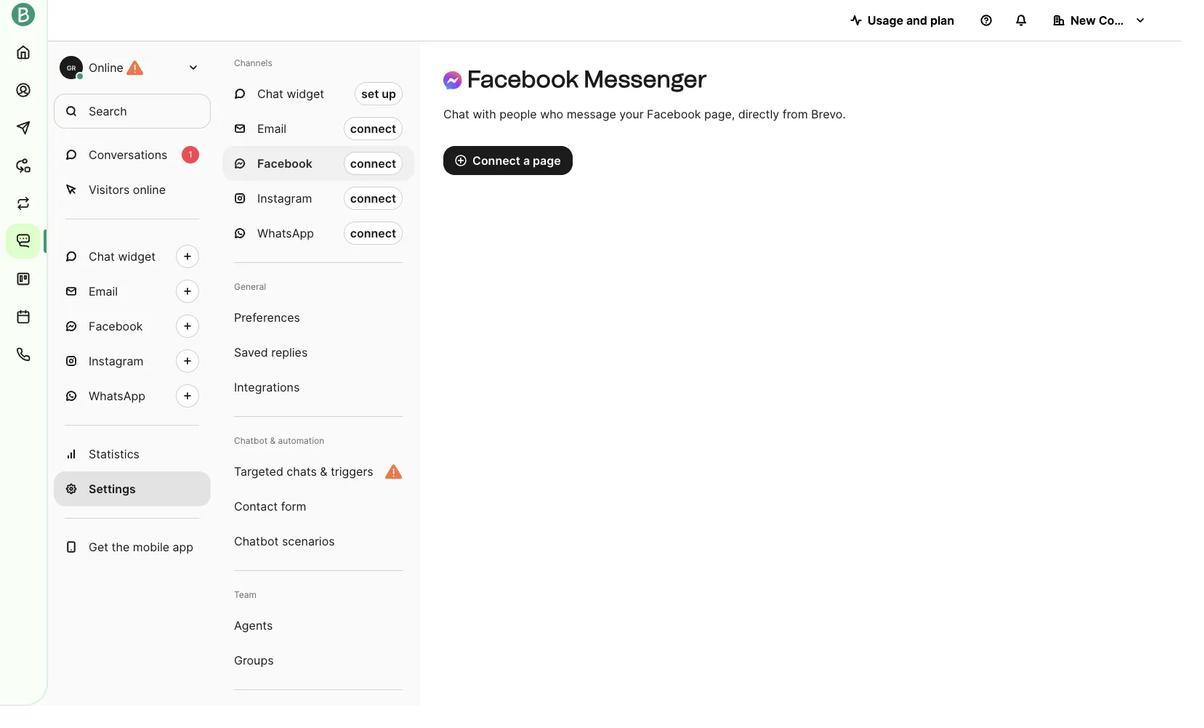 Task type: describe. For each thing, give the bounding box(es) containing it.
connect for email
[[350, 121, 396, 136]]

app
[[173, 540, 194, 555]]

chatbot scenarios
[[234, 535, 335, 549]]

triggers
[[331, 465, 374, 479]]

new company button
[[1042, 6, 1159, 35]]

messenger
[[584, 65, 707, 93]]

0 horizontal spatial chat
[[89, 249, 115, 264]]

usage and plan button
[[839, 6, 967, 35]]

statistics link
[[54, 437, 211, 472]]

search link
[[54, 94, 211, 129]]

conversations
[[89, 148, 168, 162]]

groups
[[234, 654, 274, 668]]

usage and plan
[[868, 13, 955, 28]]

from
[[783, 107, 809, 121]]

get the mobile app link
[[54, 530, 211, 565]]

1 horizontal spatial instagram
[[257, 191, 312, 206]]

targeted chats & triggers link
[[223, 455, 415, 490]]

connect for facebook
[[350, 156, 396, 171]]

and
[[907, 13, 928, 28]]

agents link
[[223, 609, 415, 644]]

0 horizontal spatial email
[[89, 284, 118, 299]]

new company
[[1071, 13, 1153, 28]]

your
[[620, 107, 644, 121]]

scenarios
[[282, 535, 335, 549]]

team
[[234, 590, 257, 601]]

targeted chats & triggers
[[234, 465, 374, 479]]

contact
[[234, 500, 278, 514]]

usage
[[868, 13, 904, 28]]

integrations
[[234, 380, 300, 395]]

statistics
[[89, 447, 140, 462]]

0 vertical spatial widget
[[287, 87, 324, 101]]

message
[[567, 107, 617, 121]]

preferences link
[[223, 300, 415, 335]]

contact form
[[234, 500, 307, 514]]

channels
[[234, 57, 273, 68]]

who
[[541, 107, 564, 121]]

new
[[1071, 13, 1097, 28]]

chatbot & automation
[[234, 436, 325, 447]]

groups link
[[223, 644, 415, 679]]

0 vertical spatial chat widget
[[257, 87, 324, 101]]

gr
[[67, 64, 76, 72]]

saved replies
[[234, 345, 308, 360]]

automation
[[278, 436, 325, 447]]

instagram link
[[54, 344, 211, 379]]



Task type: vqa. For each thing, say whether or not it's contained in the screenshot.
"the"
yes



Task type: locate. For each thing, give the bounding box(es) containing it.
form
[[281, 500, 307, 514]]

chat left with
[[444, 107, 470, 121]]

1 vertical spatial widget
[[118, 249, 156, 264]]

widget up email link
[[118, 249, 156, 264]]

chatbot for chatbot & automation
[[234, 436, 268, 447]]

email down chat widget link
[[89, 284, 118, 299]]

visitors
[[89, 183, 130, 197]]

0 horizontal spatial instagram
[[89, 354, 144, 369]]

chatbot up targeted
[[234, 436, 268, 447]]

1 vertical spatial whatsapp
[[89, 389, 145, 404]]

whatsapp up general
[[257, 226, 314, 241]]

whatsapp
[[257, 226, 314, 241], [89, 389, 145, 404]]

the
[[112, 540, 130, 555]]

agents
[[234, 619, 273, 634]]

chat with people who message your facebook page, directly from brevo.
[[444, 107, 846, 121]]

1 horizontal spatial widget
[[287, 87, 324, 101]]

contact form link
[[223, 490, 415, 524]]

0 horizontal spatial chat widget
[[89, 249, 156, 264]]

1 horizontal spatial whatsapp
[[257, 226, 314, 241]]

chat widget link
[[54, 239, 211, 274]]

whatsapp down instagram "link"
[[89, 389, 145, 404]]

set up
[[361, 87, 396, 101]]

integrations link
[[223, 370, 415, 405]]

chats
[[287, 465, 317, 479]]

1 horizontal spatial &
[[320, 465, 328, 479]]

facebook link
[[54, 309, 211, 344]]

connect for whatsapp
[[350, 226, 396, 241]]

search
[[89, 104, 127, 119]]

widget left set
[[287, 87, 324, 101]]

1
[[189, 149, 193, 160]]

saved
[[234, 345, 268, 360]]

chatbot scenarios link
[[223, 524, 415, 559]]

chat widget
[[257, 87, 324, 101], [89, 249, 156, 264]]

1 horizontal spatial chat
[[257, 87, 284, 101]]

settings
[[89, 482, 136, 497]]

1 vertical spatial instagram
[[89, 354, 144, 369]]

visitors online link
[[54, 172, 211, 207]]

instagram
[[257, 191, 312, 206], [89, 354, 144, 369]]

company
[[1100, 13, 1153, 28]]

1 vertical spatial email
[[89, 284, 118, 299]]

brevo.
[[812, 107, 846, 121]]

1 vertical spatial chat
[[444, 107, 470, 121]]

chat widget up email link
[[89, 249, 156, 264]]

0 horizontal spatial &
[[270, 436, 276, 447]]

2 vertical spatial chat
[[89, 249, 115, 264]]

widget
[[287, 87, 324, 101], [118, 249, 156, 264]]

connect a page link
[[444, 146, 573, 175]]

up
[[382, 87, 396, 101]]

chat down channels
[[257, 87, 284, 101]]

chat
[[257, 87, 284, 101], [444, 107, 470, 121], [89, 249, 115, 264]]

4 connect from the top
[[350, 226, 396, 241]]

facebook image
[[444, 71, 462, 90]]

get the mobile app
[[89, 540, 194, 555]]

2 horizontal spatial chat
[[444, 107, 470, 121]]

0 vertical spatial whatsapp
[[257, 226, 314, 241]]

0 vertical spatial chat
[[257, 87, 284, 101]]

whatsapp link
[[54, 379, 211, 414]]

0 horizontal spatial widget
[[118, 249, 156, 264]]

page,
[[705, 107, 736, 121]]

directly
[[739, 107, 780, 121]]

2 connect from the top
[[350, 156, 396, 171]]

replies
[[271, 345, 308, 360]]

settings link
[[54, 472, 211, 507]]

a
[[524, 153, 530, 168]]

0 vertical spatial email
[[257, 121, 287, 136]]

connect
[[350, 121, 396, 136], [350, 156, 396, 171], [350, 191, 396, 206], [350, 226, 396, 241]]

0 vertical spatial chatbot
[[234, 436, 268, 447]]

preferences
[[234, 311, 300, 325]]

1 chatbot from the top
[[234, 436, 268, 447]]

visitors online
[[89, 183, 166, 197]]

1 vertical spatial chat widget
[[89, 249, 156, 264]]

0 vertical spatial instagram
[[257, 191, 312, 206]]

1 connect from the top
[[350, 121, 396, 136]]

connect for instagram
[[350, 191, 396, 206]]

& left automation at bottom
[[270, 436, 276, 447]]

online
[[133, 183, 166, 197]]

email
[[257, 121, 287, 136], [89, 284, 118, 299]]

targeted
[[234, 465, 284, 479]]

online
[[89, 60, 124, 75]]

general
[[234, 281, 266, 292]]

chat widget down channels
[[257, 87, 324, 101]]

chatbot for chatbot scenarios
[[234, 535, 279, 549]]

chat up email link
[[89, 249, 115, 264]]

&
[[270, 436, 276, 447], [320, 465, 328, 479]]

email down channels
[[257, 121, 287, 136]]

instagram inside "link"
[[89, 354, 144, 369]]

page
[[533, 153, 561, 168]]

2 chatbot from the top
[[234, 535, 279, 549]]

facebook
[[468, 65, 579, 93], [647, 107, 702, 121], [257, 156, 313, 171], [89, 319, 143, 334]]

& right the chats
[[320, 465, 328, 479]]

set
[[361, 87, 379, 101]]

1 vertical spatial &
[[320, 465, 328, 479]]

with
[[473, 107, 497, 121]]

facebook messenger
[[468, 65, 707, 93]]

0 vertical spatial &
[[270, 436, 276, 447]]

email link
[[54, 274, 211, 309]]

chatbot down contact
[[234, 535, 279, 549]]

3 connect from the top
[[350, 191, 396, 206]]

connect
[[473, 153, 521, 168]]

chatbot
[[234, 436, 268, 447], [234, 535, 279, 549]]

mobile
[[133, 540, 170, 555]]

plan
[[931, 13, 955, 28]]

people
[[500, 107, 537, 121]]

connect a page
[[473, 153, 561, 168]]

saved replies link
[[223, 335, 415, 370]]

1 vertical spatial chatbot
[[234, 535, 279, 549]]

1 horizontal spatial email
[[257, 121, 287, 136]]

get
[[89, 540, 108, 555]]

0 horizontal spatial whatsapp
[[89, 389, 145, 404]]

1 horizontal spatial chat widget
[[257, 87, 324, 101]]



